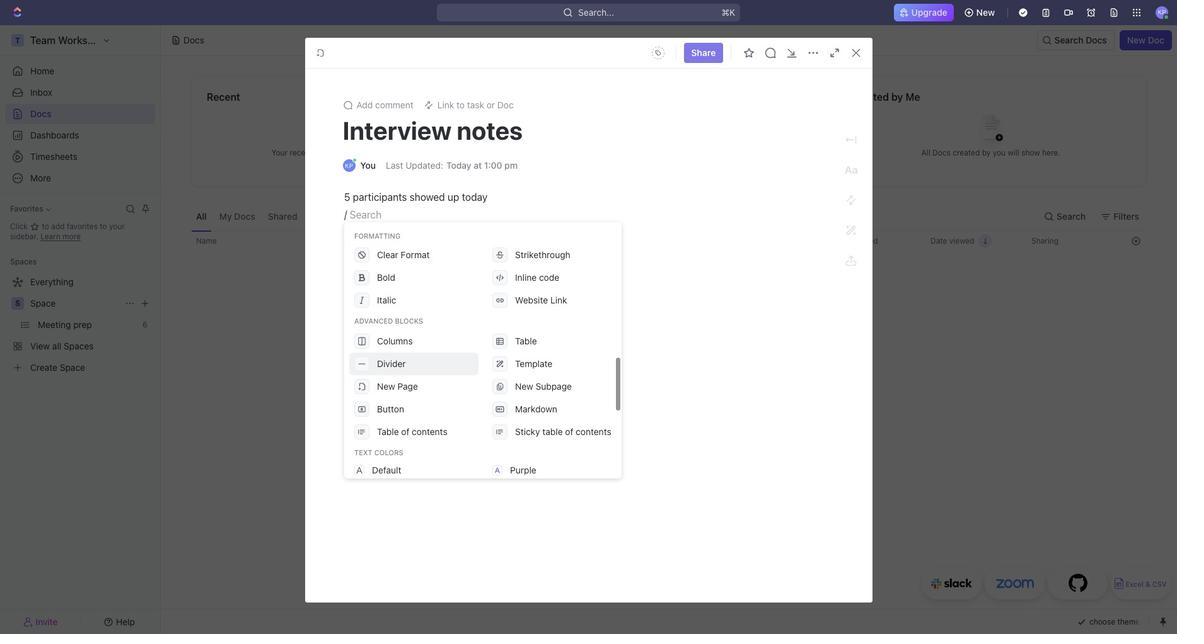 Task type: vqa. For each thing, say whether or not it's contained in the screenshot.
• inside the CHAT • IN TEAM SPACE
no



Task type: describe. For each thing, give the bounding box(es) containing it.
new for new page
[[377, 381, 395, 392]]

first
[[668, 388, 689, 401]]

1 horizontal spatial to
[[100, 222, 107, 231]]

2 contents from the left
[[576, 427, 611, 438]]

no created by me docs image
[[966, 105, 1016, 155]]

docs.
[[735, 410, 756, 420]]

my docs button
[[214, 202, 260, 231]]

recently
[[290, 148, 319, 157]]

website link
[[515, 295, 567, 306]]

created
[[953, 148, 980, 157]]

up
[[447, 192, 459, 203]]

advanced
[[354, 317, 393, 325]]

add
[[51, 222, 65, 231]]

default
[[372, 465, 401, 476]]

search docs button
[[1037, 30, 1115, 50]]

/
[[344, 209, 347, 221]]

dashboards,
[[573, 420, 618, 430]]

to inside create anything from project plans to knowledge bases with docs. embed tasks and dashboards, assign comments, and more.
[[645, 410, 652, 420]]

doc!
[[735, 388, 759, 401]]

pm
[[504, 160, 518, 171]]

interview
[[343, 115, 452, 145]]

new for new
[[976, 7, 995, 18]]

1 here. from the left
[[404, 148, 422, 157]]

search for search docs
[[1054, 35, 1083, 45]]

excel & csv link
[[1111, 569, 1171, 600]]

divider
[[377, 359, 406, 369]]

at
[[474, 160, 482, 171]]

timesheets
[[30, 151, 77, 162]]

advanced blocks
[[354, 317, 423, 325]]

comments,
[[645, 420, 684, 430]]

1 horizontal spatial by
[[982, 148, 991, 157]]

project
[[596, 410, 622, 420]]

1:00
[[484, 160, 502, 171]]

0 vertical spatial by
[[891, 91, 903, 103]]

invite button
[[5, 614, 76, 631]]

search docs
[[1054, 35, 1107, 45]]

assigned button
[[406, 202, 454, 231]]

workspace
[[352, 211, 398, 222]]

your inside to add favorites to your sidebar.
[[109, 222, 125, 231]]

space link
[[30, 294, 120, 314]]

table for table of contents
[[377, 427, 399, 438]]

location
[[557, 236, 588, 246]]

dashboards
[[30, 130, 79, 141]]

assigned
[[411, 211, 449, 222]]

all docs created by you will show here.
[[921, 148, 1060, 157]]

sidebar.
[[10, 232, 38, 241]]

create
[[519, 410, 543, 420]]

docs inside "button"
[[234, 211, 255, 222]]

new for new subpage
[[515, 381, 533, 392]]

date updated
[[830, 236, 878, 246]]

1 of from the left
[[401, 427, 409, 438]]

notes
[[457, 115, 523, 145]]

invite user image
[[23, 617, 33, 628]]

excel
[[1126, 581, 1143, 589]]

2 of from the left
[[565, 427, 573, 438]]

2 will from the left
[[1008, 148, 1019, 157]]

inline
[[515, 272, 537, 283]]

let's create your first clickup doc! table
[[191, 231, 1147, 466]]

from
[[578, 410, 594, 420]]

archived
[[462, 211, 498, 222]]

favorites button
[[5, 202, 56, 217]]

new subpage
[[515, 381, 572, 392]]

comment
[[375, 100, 413, 110]]

share
[[691, 47, 716, 58]]

more
[[63, 232, 81, 241]]

sidebar navigation
[[0, 25, 161, 635]]

inbox
[[30, 87, 52, 98]]

website
[[515, 295, 548, 306]]

you
[[993, 148, 1006, 157]]

invite
[[36, 617, 58, 628]]

showed
[[409, 192, 445, 203]]

columns
[[377, 336, 413, 347]]

your recently opened docs will show here.
[[271, 148, 422, 157]]

colors
[[374, 449, 403, 457]]

shared
[[268, 211, 297, 222]]

clear
[[377, 250, 398, 260]]

docs link
[[5, 104, 155, 124]]

new page
[[377, 381, 418, 392]]

space, , element
[[11, 298, 24, 310]]

anything
[[545, 410, 576, 420]]

home
[[30, 66, 54, 76]]

docs inside sidebar navigation
[[30, 108, 51, 119]]

upgrade link
[[894, 4, 954, 21]]

new doc
[[1127, 35, 1164, 45]]

bold
[[377, 272, 395, 283]]

favorites
[[10, 204, 43, 214]]

dashboards link
[[5, 125, 155, 146]]

link
[[550, 295, 567, 306]]



Task type: locate. For each thing, give the bounding box(es) containing it.
docs inside button
[[1086, 35, 1107, 45]]

1 date from the left
[[830, 236, 846, 246]]

1 vertical spatial by
[[982, 148, 991, 157]]

search for search
[[1057, 211, 1086, 222]]

table up template
[[515, 336, 537, 347]]

0 horizontal spatial and
[[686, 420, 700, 430]]

button
[[377, 404, 404, 415]]

click
[[10, 222, 30, 231]]

0 horizontal spatial date
[[830, 236, 846, 246]]

and right tasks
[[805, 410, 819, 420]]

1 horizontal spatial date
[[931, 236, 947, 246]]

new right upgrade
[[976, 7, 995, 18]]

1 vertical spatial all
[[196, 211, 207, 222]]

home link
[[5, 61, 155, 81]]

created by me
[[851, 91, 920, 103]]

date for date updated
[[830, 236, 846, 246]]

all for all
[[196, 211, 207, 222]]

all left my
[[196, 211, 207, 222]]

my
[[219, 211, 232, 222]]

new doc button
[[1120, 30, 1172, 50]]

0 horizontal spatial to
[[42, 222, 49, 231]]

csv
[[1152, 581, 1167, 589]]

1 vertical spatial search
[[1057, 211, 1086, 222]]

excel & csv
[[1126, 581, 1167, 589]]

strikethrough
[[515, 250, 570, 260]]

formatting
[[354, 232, 400, 240]]

purple
[[510, 465, 536, 476]]

new button
[[959, 3, 1002, 23]]

table for table
[[515, 336, 537, 347]]

1 vertical spatial your
[[642, 388, 665, 401]]

all
[[921, 148, 930, 157], [196, 211, 207, 222]]

no recent docs image
[[322, 105, 372, 155]]

0 horizontal spatial contents
[[412, 427, 447, 438]]

1 horizontal spatial all
[[921, 148, 930, 157]]

docs
[[183, 35, 204, 45], [1086, 35, 1107, 45], [30, 108, 51, 119], [350, 148, 368, 157], [932, 148, 951, 157], [234, 211, 255, 222]]

0 horizontal spatial show
[[384, 148, 402, 157]]

1 show from the left
[[384, 148, 402, 157]]

table
[[542, 427, 563, 438]]

date updated button
[[822, 231, 886, 252]]

assign
[[620, 420, 643, 430]]

0 horizontal spatial by
[[891, 91, 903, 103]]

to right favorites
[[100, 222, 107, 231]]

new for new doc
[[1127, 35, 1146, 45]]

upgrade
[[911, 7, 947, 18]]

and down bases at the bottom right
[[686, 420, 700, 430]]

0 horizontal spatial of
[[401, 427, 409, 438]]

name
[[196, 236, 217, 246]]

row
[[191, 231, 1147, 252]]

doc
[[1148, 35, 1164, 45]]

of
[[401, 427, 409, 438], [565, 427, 573, 438]]

search inside the search button
[[1057, 211, 1086, 222]]

sticky
[[515, 427, 540, 438]]

last
[[386, 160, 403, 171]]

1 vertical spatial and
[[686, 420, 700, 430]]

clickup
[[691, 388, 732, 401]]

sticky table of contents
[[515, 427, 611, 438]]

participants
[[353, 192, 407, 203]]

date left viewed
[[931, 236, 947, 246]]

new down template
[[515, 381, 533, 392]]

by left you
[[982, 148, 991, 157]]

contents down page
[[412, 427, 447, 438]]

code
[[539, 272, 559, 283]]

let's create your first clickup doc!
[[579, 388, 759, 401]]

create
[[607, 388, 640, 401]]

add
[[357, 100, 373, 110]]

new left page
[[377, 381, 395, 392]]

spaces
[[10, 257, 37, 267]]

1 horizontal spatial table
[[515, 336, 537, 347]]

sharing
[[1031, 236, 1059, 246]]

here. right you
[[1042, 148, 1060, 157]]

1 vertical spatial table
[[377, 427, 399, 438]]

0 vertical spatial and
[[805, 410, 819, 420]]

add comment
[[357, 100, 413, 110]]

italic
[[377, 295, 396, 306]]

all inside button
[[196, 211, 207, 222]]

1 horizontal spatial here.
[[1042, 148, 1060, 157]]

archived button
[[457, 202, 503, 231]]

0 vertical spatial all
[[921, 148, 930, 157]]

learn
[[40, 232, 60, 241]]

row containing name
[[191, 231, 1147, 252]]

to right plans
[[645, 410, 652, 420]]

template
[[515, 359, 552, 369]]

space
[[30, 298, 56, 309]]

by left me
[[891, 91, 903, 103]]

your right favorites
[[109, 222, 125, 231]]

0 horizontal spatial your
[[109, 222, 125, 231]]

last updated: today at 1:00 pm
[[386, 160, 518, 171]]

text
[[354, 449, 372, 457]]

1 horizontal spatial will
[[1008, 148, 1019, 157]]

show up last
[[384, 148, 402, 157]]

all for all docs created by you will show here.
[[921, 148, 930, 157]]

will right you
[[1008, 148, 1019, 157]]

0 vertical spatial table
[[515, 336, 537, 347]]

tasks
[[784, 410, 803, 420]]

tab list
[[191, 202, 503, 231]]

created
[[851, 91, 889, 103]]

of right table
[[565, 427, 573, 438]]

date left 'updated'
[[830, 236, 846, 246]]

1 horizontal spatial show
[[1021, 148, 1040, 157]]

new left doc
[[1127, 35, 1146, 45]]

1 will from the left
[[370, 148, 381, 157]]

show right you
[[1021, 148, 1040, 157]]

opened
[[321, 148, 347, 157]]

of up colors
[[401, 427, 409, 438]]

bases
[[695, 410, 716, 420]]

with
[[718, 410, 733, 420]]

1 horizontal spatial and
[[805, 410, 819, 420]]

1 horizontal spatial your
[[642, 388, 665, 401]]

table of contents
[[377, 427, 447, 438]]

1 horizontal spatial contents
[[576, 427, 611, 438]]

your left "first"
[[642, 388, 665, 401]]

inline code
[[515, 272, 559, 283]]

let's create your first clickup doc! row
[[191, 299, 1147, 466]]

s
[[15, 299, 20, 308]]

date viewed button
[[923, 231, 1000, 252]]

date viewed
[[931, 236, 974, 246]]

1 horizontal spatial of
[[565, 427, 573, 438]]

will down interview
[[370, 148, 381, 157]]

0 horizontal spatial table
[[377, 427, 399, 438]]

0 vertical spatial your
[[109, 222, 125, 231]]

new inside button
[[1127, 35, 1146, 45]]

contents down from
[[576, 427, 611, 438]]

recent
[[207, 91, 240, 103]]

learn more link
[[40, 232, 81, 241]]

will
[[370, 148, 381, 157], [1008, 148, 1019, 157]]

your inside row
[[642, 388, 665, 401]]

date inside button
[[931, 236, 947, 246]]

2 show from the left
[[1021, 148, 1040, 157]]

date for date viewed
[[931, 236, 947, 246]]

0 horizontal spatial will
[[370, 148, 381, 157]]

search...
[[578, 7, 614, 18]]

search inside search docs button
[[1054, 35, 1083, 45]]

2 date from the left
[[931, 236, 947, 246]]

all button
[[191, 202, 212, 231]]

updated
[[848, 236, 878, 246]]

0 horizontal spatial all
[[196, 211, 207, 222]]

1 contents from the left
[[412, 427, 447, 438]]

inbox link
[[5, 83, 155, 103]]

new inside button
[[976, 7, 995, 18]]

5
[[344, 192, 350, 203]]

markdown
[[515, 404, 557, 415]]

here. up updated:
[[404, 148, 422, 157]]

more.
[[702, 420, 722, 430]]

⌘k
[[721, 7, 735, 18]]

subpage
[[536, 381, 572, 392]]

to up learn
[[42, 222, 49, 231]]

tab list containing all
[[191, 202, 503, 231]]

2 here. from the left
[[1042, 148, 1060, 157]]

today
[[462, 192, 487, 203]]

0 vertical spatial search
[[1054, 35, 1083, 45]]

2 horizontal spatial to
[[645, 410, 652, 420]]

text colors
[[354, 449, 403, 457]]

all left created on the right top of page
[[921, 148, 930, 157]]

table up colors
[[377, 427, 399, 438]]

shared button
[[263, 202, 302, 231]]

0 horizontal spatial here.
[[404, 148, 422, 157]]

learn more
[[40, 232, 81, 241]]

date inside button
[[830, 236, 846, 246]]

date
[[830, 236, 846, 246], [931, 236, 947, 246]]



